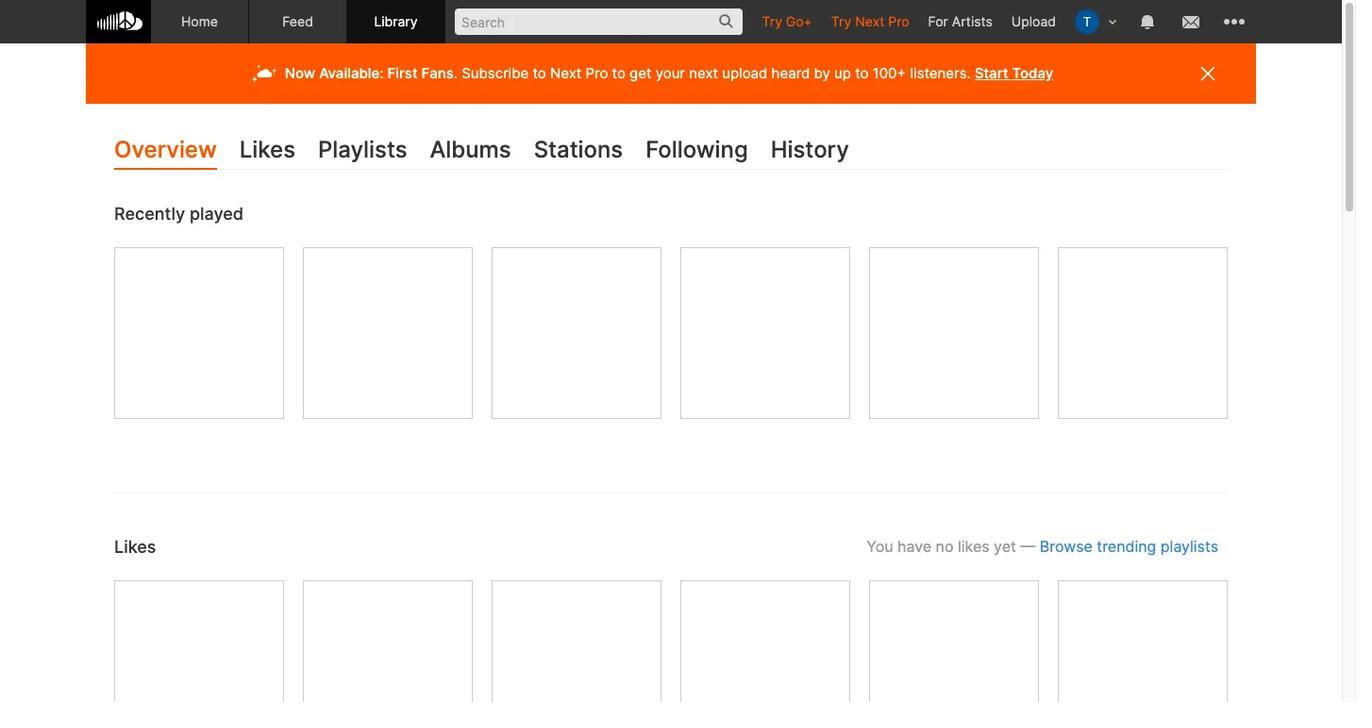 Task type: vqa. For each thing, say whether or not it's contained in the screenshot.
HOME
yes



Task type: locate. For each thing, give the bounding box(es) containing it.
1 try from the left
[[762, 13, 782, 29]]

try for try next pro
[[831, 13, 852, 29]]

by
[[814, 64, 831, 82]]

0 horizontal spatial likes
[[114, 537, 156, 557]]

likes
[[240, 136, 295, 163], [114, 537, 156, 557]]

1 horizontal spatial next
[[855, 13, 885, 29]]

2 horizontal spatial to
[[855, 64, 869, 82]]

today
[[1012, 64, 1054, 82]]

up
[[835, 64, 851, 82]]

upload
[[1012, 13, 1056, 29]]

0 horizontal spatial try
[[762, 13, 782, 29]]

feed link
[[249, 0, 347, 43]]

stations link
[[534, 132, 623, 170]]

to right "up"
[[855, 64, 869, 82]]

to right subscribe
[[533, 64, 546, 82]]

Search search field
[[455, 8, 743, 35]]

albums
[[430, 136, 511, 163]]

try left go+
[[762, 13, 782, 29]]

pro left get
[[586, 64, 608, 82]]

1 vertical spatial next
[[550, 64, 582, 82]]

home
[[181, 13, 218, 29]]

to left get
[[612, 64, 626, 82]]

pro
[[889, 13, 910, 29], [586, 64, 608, 82]]

—
[[1021, 537, 1036, 556]]

stations
[[534, 136, 623, 163]]

following link
[[646, 132, 748, 170]]

1 horizontal spatial likes
[[240, 136, 295, 163]]

2 try from the left
[[831, 13, 852, 29]]

0 vertical spatial likes
[[240, 136, 295, 163]]

1 horizontal spatial to
[[612, 64, 626, 82]]

your
[[656, 64, 685, 82]]

for artists link
[[919, 0, 1002, 42]]

next
[[855, 13, 885, 29], [550, 64, 582, 82]]

first
[[388, 64, 418, 82]]

1 to from the left
[[533, 64, 546, 82]]

for artists
[[928, 13, 993, 29]]

try for try go+
[[762, 13, 782, 29]]

playlists
[[1161, 537, 1219, 556]]

0 vertical spatial pro
[[889, 13, 910, 29]]

no
[[936, 537, 954, 556]]

next down the search search field
[[550, 64, 582, 82]]

playlists link
[[318, 132, 407, 170]]

0 vertical spatial next
[[855, 13, 885, 29]]

3 to from the left
[[855, 64, 869, 82]]

you have no likes yet — browse trending playlists
[[867, 537, 1219, 556]]

fans.
[[421, 64, 458, 82]]

to
[[533, 64, 546, 82], [612, 64, 626, 82], [855, 64, 869, 82]]

pro left for
[[889, 13, 910, 29]]

2 to from the left
[[612, 64, 626, 82]]

trending
[[1097, 537, 1157, 556]]

try go+
[[762, 13, 813, 29]]

listeners.
[[910, 64, 971, 82]]

overview
[[114, 136, 217, 163]]

have
[[898, 537, 932, 556]]

following
[[646, 136, 748, 163]]

next up "100+" on the right top
[[855, 13, 885, 29]]

playlists
[[318, 136, 407, 163]]

try
[[762, 13, 782, 29], [831, 13, 852, 29]]

feed
[[282, 13, 313, 29]]

1 vertical spatial pro
[[586, 64, 608, 82]]

subscribe
[[462, 64, 529, 82]]

1 vertical spatial likes
[[114, 537, 156, 557]]

None search field
[[446, 0, 753, 42]]

yet
[[994, 537, 1016, 556]]

recently played
[[114, 204, 244, 223]]

1 horizontal spatial try
[[831, 13, 852, 29]]

played
[[190, 204, 244, 223]]

0 horizontal spatial to
[[533, 64, 546, 82]]

try right go+
[[831, 13, 852, 29]]



Task type: describe. For each thing, give the bounding box(es) containing it.
get
[[630, 64, 652, 82]]

home link
[[151, 0, 249, 43]]

tara schultz's avatar element
[[1075, 9, 1100, 34]]

start
[[975, 64, 1009, 82]]

now available: first fans. subscribe to next pro to get your next upload heard by up to 100+ listeners. start today
[[285, 64, 1054, 82]]

next
[[689, 64, 718, 82]]

next inside try next pro link
[[855, 13, 885, 29]]

history
[[771, 136, 849, 163]]

for
[[928, 13, 948, 29]]

overview link
[[114, 132, 217, 170]]

0 horizontal spatial pro
[[586, 64, 608, 82]]

likes
[[958, 537, 990, 556]]

try next pro
[[831, 13, 910, 29]]

try go+ link
[[753, 0, 822, 42]]

albums link
[[430, 132, 511, 170]]

try next pro link
[[822, 0, 919, 42]]

likes link
[[240, 132, 295, 170]]

start today link
[[975, 64, 1054, 82]]

browse trending playlists link
[[1040, 537, 1219, 556]]

upload link
[[1002, 0, 1066, 42]]

recently
[[114, 204, 185, 223]]

1 horizontal spatial pro
[[889, 13, 910, 29]]

now
[[285, 64, 315, 82]]

artists
[[952, 13, 993, 29]]

available:
[[319, 64, 384, 82]]

library
[[374, 13, 418, 29]]

browse
[[1040, 537, 1093, 556]]

heard
[[772, 64, 810, 82]]

0 horizontal spatial next
[[550, 64, 582, 82]]

library link
[[347, 0, 446, 43]]

go+
[[786, 13, 813, 29]]

100+
[[873, 64, 906, 82]]

you
[[867, 537, 893, 556]]

history link
[[771, 132, 849, 170]]

upload
[[722, 64, 768, 82]]



